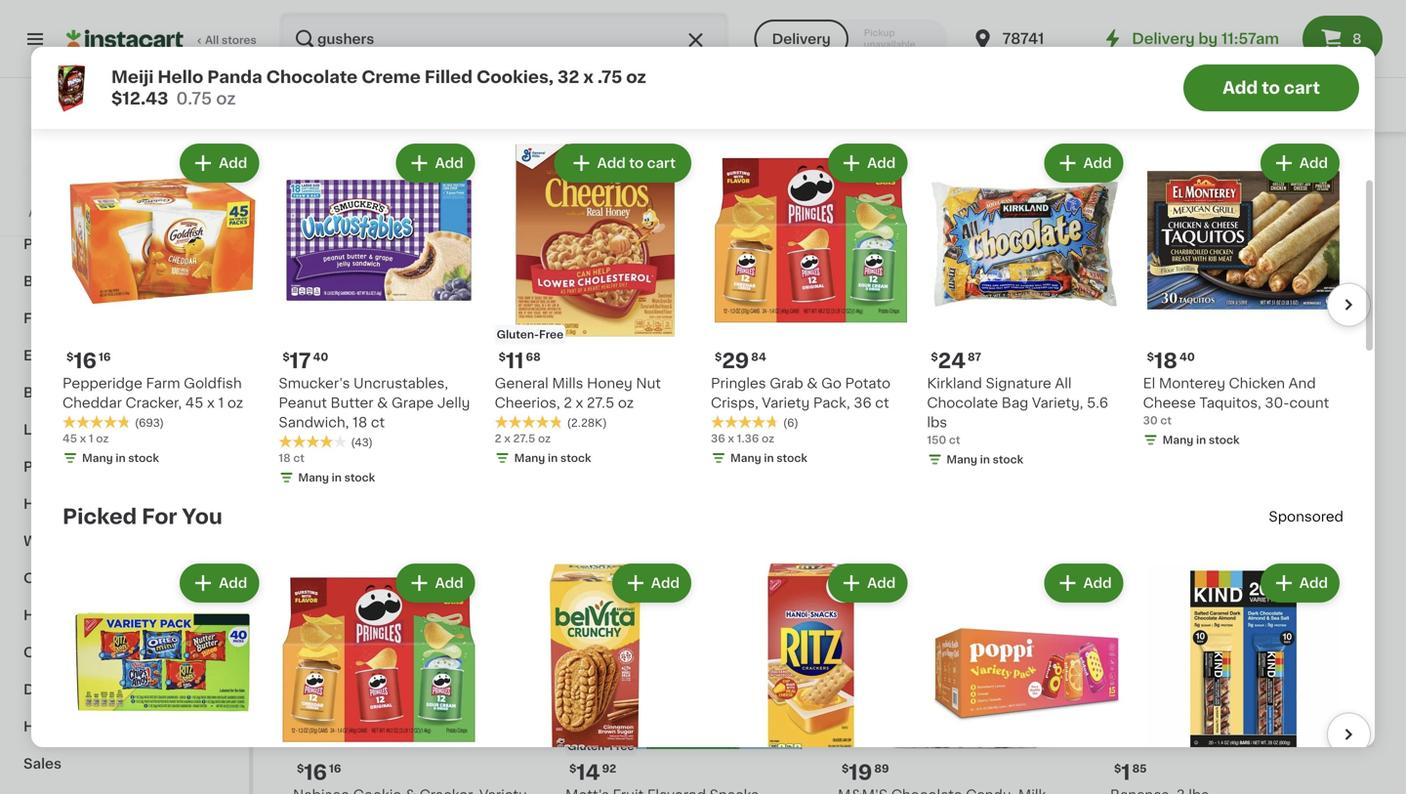 Task type: vqa. For each thing, say whether or not it's contained in the screenshot.
the leftmost "150"
no



Task type: describe. For each thing, give the bounding box(es) containing it.
$ 19 89
[[842, 763, 890, 783]]

(2.14k)
[[365, 412, 403, 423]]

liquor
[[23, 423, 68, 437]]

all stores link
[[66, 12, 258, 66]]

(693)
[[135, 418, 164, 428]]

cooking
[[1174, 98, 1230, 112]]

paper goods
[[23, 460, 115, 474]]

68
[[526, 352, 541, 363]]

& for laundry
[[90, 646, 101, 659]]

& for candy
[[78, 200, 89, 214]]

snacks & candy
[[23, 200, 139, 214]]

1 vertical spatial 2
[[495, 433, 502, 444]]

cart inside product group
[[647, 157, 676, 170]]

0 horizontal spatial 36
[[711, 433, 726, 444]]

100%
[[50, 188, 80, 199]]

instacart logo image
[[66, 27, 184, 51]]

ct down peanut
[[311, 427, 322, 438]]

0 horizontal spatial 27.5
[[513, 433, 536, 444]]

often
[[63, 87, 125, 107]]

picked for you
[[63, 507, 223, 527]]

butter
[[331, 396, 374, 410]]

gluten- for 14
[[568, 741, 610, 752]]

90 inside $ 14 mott's fruit flavored snacks, assorted fruit, 0.8 oz, 90 ct
[[447, 390, 466, 404]]

x inside 45 x 1 oz many in stock
[[1128, 427, 1135, 438]]

1 vertical spatial cheddar
[[63, 396, 122, 410]]

canned
[[1293, 98, 1346, 112]]

go
[[822, 377, 842, 390]]

rice
[[904, 371, 935, 384]]

baby
[[23, 275, 60, 288]]

mott's
[[293, 371, 337, 384]]

assorted
[[293, 390, 356, 404]]

monterey
[[1160, 377, 1226, 390]]

honey
[[587, 377, 633, 390]]

wine
[[23, 534, 59, 548]]

ct inside kellogg's rice krispies treats, original, 0.78 oz, 60 ct
[[977, 390, 991, 404]]

17
[[290, 351, 311, 371]]

health & personal care
[[23, 497, 187, 511]]

0 horizontal spatial farm
[[146, 377, 180, 390]]

costco logo image
[[106, 102, 143, 139]]

by
[[1199, 32, 1219, 46]]

other goods
[[23, 572, 115, 585]]

$12.43
[[111, 90, 168, 107]]

peanut
[[279, 396, 327, 410]]

item carousel region containing add
[[35, 552, 1372, 794]]

recommended searches element
[[270, 78, 1407, 132]]

(6)
[[784, 418, 799, 428]]

free for 11
[[539, 329, 564, 340]]

uncrustables,
[[354, 377, 448, 390]]

spo nsored
[[1270, 510, 1344, 524]]

0 horizontal spatial cracker,
[[126, 396, 182, 410]]

cider
[[75, 386, 113, 400]]

sponsored badge image
[[293, 30, 352, 42]]

45 inside 45 x 1 oz many in stock
[[1111, 427, 1125, 438]]

$12.43 element
[[566, 342, 823, 368]]

el monterey chicken and cheese taquitos, 30-count 30 ct
[[1144, 377, 1330, 426]]

& for seafood
[[63, 163, 74, 177]]

40 for 18
[[1180, 352, 1196, 363]]

creme for oz
[[362, 69, 421, 85]]

32 for meiji hello panda chocolate creme filled cookies, 32 x .75 oz 32 x 0.75 oz
[[669, 390, 686, 404]]

1 horizontal spatial farm
[[1194, 371, 1229, 384]]

$ inside $ 14 92
[[570, 764, 577, 774]]

in inside 45 x 1 oz many in stock
[[1164, 447, 1174, 458]]

gluten-free for 11
[[497, 329, 564, 340]]

$ inside $ 24 87
[[931, 352, 939, 363]]

pricing
[[95, 169, 134, 179]]

filled for meiji hello panda chocolate creme filled cookies, 32 x .75 oz $12.43 0.75 oz
[[425, 69, 473, 85]]

view pricing policy link
[[66, 166, 183, 182]]

kirkland
[[927, 377, 983, 390]]

potato
[[846, 377, 891, 390]]

32 for meiji hello panda chocolate creme filled cookies, 32 x .75 oz $12.43 0.75 oz
[[558, 69, 580, 85]]

hard beverages
[[23, 609, 136, 622]]

spo
[[1270, 510, 1297, 524]]

deli
[[23, 683, 51, 697]]

floral
[[23, 312, 63, 325]]

cookies, for meiji hello panda chocolate creme filled cookies, 32 x .75 oz $12.43 0.75 oz
[[477, 69, 554, 85]]

chocolate for oz
[[266, 69, 358, 85]]

hello for x
[[601, 371, 637, 384]]

crisps,
[[711, 396, 759, 410]]

with
[[215, 87, 265, 107]]

& for cider
[[60, 386, 71, 400]]

ct inside el monterey chicken and cheese taquitos, 30-count 30 ct
[[1161, 415, 1172, 426]]

x inside general mills honey nut cheerios, 2 x 27.5 oz
[[576, 396, 584, 410]]

add costco membership to save link
[[28, 205, 221, 221]]

1 horizontal spatial cart
[[1285, 80, 1321, 96]]

ct inside kirkland signature all chocolate bag variety, 5.6 lbs 150 ct
[[950, 435, 961, 446]]

1 vertical spatial $ 16 16
[[297, 763, 341, 783]]

gluten- for 11
[[497, 329, 539, 340]]

5.6
[[1087, 396, 1109, 410]]

0.75 inside the meiji hello panda chocolate creme filled cookies, 32 x .75 oz $12.43 0.75 oz
[[176, 90, 212, 107]]

signature
[[986, 377, 1052, 390]]

27.5 inside general mills honey nut cheerios, 2 x 27.5 oz
[[587, 396, 615, 410]]

you
[[182, 507, 223, 527]]

0 horizontal spatial 18
[[279, 453, 291, 464]]

3 many in stock button from the left
[[838, 0, 1095, 29]]

14 for $ 14 mott's fruit flavored snacks, assorted fruit, 0.8 oz, 90 ct
[[304, 345, 328, 365]]

0.8
[[397, 390, 420, 404]]

0 horizontal spatial to
[[169, 208, 181, 218]]

100% satisfaction guarantee button
[[30, 182, 219, 201]]

electronics link
[[12, 337, 237, 374]]

bag
[[1002, 396, 1029, 410]]

$ inside $ 18 40
[[1148, 352, 1155, 363]]

kellogg's rice krispies treats, original, 0.78 oz, 60 ct
[[838, 371, 1043, 404]]

home goods link
[[12, 708, 237, 745]]

$ inside the $ 29 84
[[715, 352, 722, 363]]

baking and cooking link
[[1063, 85, 1240, 125]]

stores
[[222, 35, 257, 45]]

personal
[[88, 497, 150, 511]]

oz inside 45 x 1 oz many in stock
[[1144, 427, 1157, 438]]

home goods
[[23, 720, 116, 734]]

18 ct
[[279, 453, 305, 464]]

18 inside smucker's uncrustables, peanut butter & grape jelly sandwich, 18 ct
[[353, 416, 368, 429]]

delivery for delivery
[[772, 32, 831, 46]]

& inside smucker's uncrustables, peanut butter & grape jelly sandwich, 18 ct
[[377, 396, 388, 410]]

product group containing 29
[[711, 140, 912, 470]]

$ 16 16 inside product group
[[66, 351, 111, 371]]

0.75 inside 'meiji hello panda chocolate creme filled cookies, 32 x .75 oz 32 x 0.75 oz'
[[591, 409, 614, 420]]

ct inside smucker's uncrustables, peanut butter & grape jelly sandwich, 18 ct
[[371, 416, 385, 429]]

(294)
[[911, 412, 940, 423]]

meiji for meiji hello panda chocolate creme filled cookies, 32 x .75 oz $12.43 0.75 oz
[[111, 69, 154, 85]]

14 for $ 14 92
[[577, 763, 600, 783]]

electronics
[[23, 349, 103, 362]]

cleaning
[[23, 646, 86, 659]]

0 vertical spatial 18
[[1155, 351, 1178, 371]]

product group containing 24
[[927, 140, 1128, 471]]

11:57am
[[1222, 32, 1280, 46]]

(2.28k)
[[567, 418, 607, 428]]

1 inside 45 x 1 oz many in stock
[[1137, 427, 1142, 438]]

canned goods link
[[1264, 85, 1403, 125]]

treats,
[[997, 371, 1043, 384]]

product group containing many in stock
[[293, 0, 550, 46]]

lbs
[[927, 416, 948, 429]]

product group containing 16
[[63, 140, 263, 470]]

delivery by 11:57am
[[1133, 32, 1280, 46]]

2 vertical spatial 32
[[566, 409, 579, 420]]

flavored
[[375, 371, 434, 384]]

$ 29 84
[[715, 351, 767, 371]]

1 many in stock button from the left
[[293, 0, 550, 29]]

nut
[[636, 377, 661, 390]]

often bought with
[[63, 87, 265, 107]]

policy
[[137, 169, 171, 179]]

to inside product group
[[629, 157, 644, 170]]

delivery for delivery by 11:57am
[[1133, 32, 1196, 46]]

costco
[[53, 208, 94, 218]]

smucker's
[[279, 377, 350, 390]]

membership
[[97, 208, 167, 218]]

baking and cooking
[[1093, 98, 1230, 112]]

grape
[[392, 396, 434, 410]]

$16.04 element
[[838, 342, 1095, 368]]

and
[[1144, 98, 1170, 112]]

all inside kirkland signature all chocolate bag variety, 5.6 lbs 150 ct
[[1055, 377, 1072, 390]]

service type group
[[755, 20, 948, 59]]

free for 14
[[610, 741, 635, 752]]

2 inside general mills honey nut cheerios, 2 x 27.5 oz
[[564, 396, 572, 410]]

cleaning & laundry
[[23, 646, 163, 659]]

pepperidge inside product group
[[63, 377, 143, 390]]

& inside pringles grab & go potato crisps, variety pack, 36 ct
[[807, 377, 818, 390]]

fruit
[[341, 371, 372, 384]]

29
[[722, 351, 750, 371]]

ct inside $ 14 mott's fruit flavored snacks, assorted fruit, 0.8 oz, 90 ct
[[469, 390, 483, 404]]



Task type: locate. For each thing, give the bounding box(es) containing it.
90
[[447, 390, 466, 404], [293, 427, 308, 438]]

pepperidge up "cheese"
[[1111, 371, 1191, 384]]

cheese
[[1144, 396, 1197, 410]]

2
[[564, 396, 572, 410], [495, 433, 502, 444]]

chocolate inside 'meiji hello panda chocolate creme filled cookies, 32 x .75 oz 32 x 0.75 oz'
[[687, 371, 758, 384]]

1 horizontal spatial add to cart button
[[1184, 64, 1360, 111]]

household link
[[12, 77, 237, 114]]

1 horizontal spatial panda
[[641, 371, 683, 384]]

0 vertical spatial creme
[[362, 69, 421, 85]]

goods up beverages
[[68, 572, 115, 585]]

27.5 down "honey"
[[587, 396, 615, 410]]

40 right 17
[[313, 352, 329, 363]]

1 horizontal spatial meiji
[[566, 371, 598, 384]]

1 vertical spatial 27.5
[[513, 433, 536, 444]]

18 up (43)
[[353, 416, 368, 429]]

other
[[23, 572, 64, 585]]

2 vertical spatial 18
[[279, 453, 291, 464]]

snacks
[[23, 200, 75, 214]]

40 for 17
[[313, 352, 329, 363]]

30-
[[1266, 396, 1290, 410]]

1 horizontal spatial 2
[[564, 396, 572, 410]]

& up '100%' on the left top of page
[[63, 163, 74, 177]]

gluten-free up 92
[[568, 741, 635, 752]]

1 horizontal spatial 27.5
[[587, 396, 615, 410]]

meiji inside the meiji hello panda chocolate creme filled cookies, 32 x .75 oz $12.43 0.75 oz
[[111, 69, 154, 85]]

view pricing policy
[[66, 169, 171, 179]]

$ inside $ 17 40
[[283, 352, 290, 363]]

36 x 1.36 oz
[[711, 433, 775, 444]]

baby link
[[12, 263, 237, 300]]

add to cart inside product group
[[597, 157, 676, 170]]

0 horizontal spatial creme
[[362, 69, 421, 85]]

0 vertical spatial gluten-
[[497, 329, 539, 340]]

1 vertical spatial add to cart
[[597, 157, 676, 170]]

krispies
[[939, 371, 993, 384]]

0 vertical spatial add to cart
[[1223, 80, 1321, 96]]

1 horizontal spatial all
[[1055, 377, 1072, 390]]

40 inside $ 18 40
[[1180, 352, 1196, 363]]

many inside 45 x 1 oz many in stock
[[1130, 447, 1161, 458]]

oz, inside $ 14 mott's fruit flavored snacks, assorted fruit, 0.8 oz, 90 ct
[[423, 390, 443, 404]]

& down beverages
[[90, 646, 101, 659]]

0 horizontal spatial 40
[[313, 352, 329, 363]]

0 horizontal spatial cookies,
[[477, 69, 554, 85]]

1 vertical spatial panda
[[641, 371, 683, 384]]

36
[[854, 396, 872, 410], [711, 433, 726, 444]]

18 up el
[[1155, 351, 1178, 371]]

27.5 down cheerios,
[[513, 433, 536, 444]]

8 button
[[1303, 16, 1383, 63]]

0 vertical spatial to
[[1263, 80, 1281, 96]]

$ 14 mott's fruit flavored snacks, assorted fruit, 0.8 oz, 90 ct
[[293, 345, 490, 404]]

all left stores
[[205, 35, 219, 45]]

2 vertical spatial chocolate
[[927, 396, 999, 410]]

delivery inside button
[[772, 32, 831, 46]]

0 vertical spatial filled
[[425, 69, 473, 85]]

cookies, inside the meiji hello panda chocolate creme filled cookies, 32 x .75 oz $12.43 0.75 oz
[[477, 69, 554, 85]]

hello right "mills"
[[601, 371, 637, 384]]

30
[[1144, 415, 1158, 426]]

.75
[[598, 69, 623, 85], [701, 390, 721, 404]]

& right beer
[[60, 386, 71, 400]]

free up 92
[[610, 741, 635, 752]]

creme inside the meiji hello panda chocolate creme filled cookies, 32 x .75 oz $12.43 0.75 oz
[[362, 69, 421, 85]]

all stores
[[205, 35, 257, 45]]

0 vertical spatial cookies,
[[477, 69, 554, 85]]

ct down 90 ct
[[293, 453, 305, 464]]

hello up bought
[[158, 69, 204, 85]]

gluten-free inside product group
[[497, 329, 564, 340]]

0 horizontal spatial 0.75
[[176, 90, 212, 107]]

1 vertical spatial 32
[[669, 390, 686, 404]]

variety
[[762, 396, 810, 410]]

free inside product group
[[539, 329, 564, 340]]

nsored
[[1297, 510, 1344, 524]]

.75 for meiji hello panda chocolate creme filled cookies, 32 x .75 oz $12.43 0.75 oz
[[598, 69, 623, 85]]

panda inside 'meiji hello panda chocolate creme filled cookies, 32 x .75 oz 32 x 0.75 oz'
[[641, 371, 683, 384]]

0 vertical spatial 90
[[447, 390, 466, 404]]

1 horizontal spatial oz,
[[931, 390, 951, 404]]

meiji inside 'meiji hello panda chocolate creme filled cookies, 32 x .75 oz 32 x 0.75 oz'
[[566, 371, 598, 384]]

all up variety,
[[1055, 377, 1072, 390]]

chocolate for 0.75
[[687, 371, 758, 384]]

1 vertical spatial goods
[[68, 572, 115, 585]]

pringles
[[711, 377, 767, 390]]

0 horizontal spatial add to cart button
[[556, 146, 690, 181]]

meiji hello panda chocolate creme filled cookies, 32 x .75 oz 32 x 0.75 oz
[[566, 371, 808, 420]]

1 horizontal spatial 90
[[447, 390, 466, 404]]

fruit,
[[359, 390, 394, 404]]

cheddar up 45 x 1 oz
[[63, 396, 122, 410]]

1.36
[[737, 433, 759, 444]]

1 horizontal spatial goldfish
[[1232, 371, 1290, 384]]

care
[[153, 497, 187, 511]]

ct down snacks,
[[469, 390, 483, 404]]

ct down potato
[[876, 396, 890, 410]]

1 horizontal spatial add to cart
[[1223, 80, 1321, 96]]

beverages
[[61, 609, 136, 622]]

85
[[1133, 764, 1147, 774]]

oz, left 60 at right
[[931, 390, 951, 404]]

product group containing 11
[[495, 140, 696, 470]]

filled inside 'meiji hello panda chocolate creme filled cookies, 32 x .75 oz 32 x 0.75 oz'
[[566, 390, 602, 404]]

.75 for meiji hello panda chocolate creme filled cookies, 32 x .75 oz 32 x 0.75 oz
[[701, 390, 721, 404]]

0 horizontal spatial pepperidge
[[63, 377, 143, 390]]

None search field
[[279, 12, 729, 66]]

0 horizontal spatial free
[[539, 329, 564, 340]]

0 horizontal spatial cheddar
[[63, 396, 122, 410]]

original,
[[838, 390, 895, 404]]

1 vertical spatial add to cart button
[[556, 146, 690, 181]]

1 horizontal spatial chocolate
[[687, 371, 758, 384]]

chocolate inside the meiji hello panda chocolate creme filled cookies, 32 x .75 oz $12.43 0.75 oz
[[266, 69, 358, 85]]

goods down dairy
[[69, 720, 116, 734]]

1 horizontal spatial 40
[[1180, 352, 1196, 363]]

meiji
[[111, 69, 154, 85], [566, 371, 598, 384]]

paper goods link
[[12, 448, 237, 486]]

0 horizontal spatial filled
[[425, 69, 473, 85]]

meiji up $12.43
[[111, 69, 154, 85]]

0 horizontal spatial gluten-free
[[497, 329, 564, 340]]

& right deli
[[55, 683, 66, 697]]

chocolate down kirkland
[[927, 396, 999, 410]]

bakery
[[23, 126, 73, 140]]

0 horizontal spatial $ 16 16
[[66, 351, 111, 371]]

1 horizontal spatial cheddar
[[1294, 371, 1353, 384]]

1 horizontal spatial gluten-free
[[568, 741, 635, 752]]

0 horizontal spatial hello
[[158, 69, 204, 85]]

2 horizontal spatial 18
[[1155, 351, 1178, 371]]

cookies, inside 'meiji hello panda chocolate creme filled cookies, 32 x .75 oz 32 x 0.75 oz'
[[606, 390, 666, 404]]

36 down potato
[[854, 396, 872, 410]]

& for personal
[[74, 497, 85, 511]]

1 vertical spatial cookies,
[[606, 390, 666, 404]]

pets link
[[12, 226, 237, 263]]

chocolate up "crisps,"
[[687, 371, 758, 384]]

& inside health & personal care link
[[74, 497, 85, 511]]

2 40 from the left
[[1180, 352, 1196, 363]]

& right health
[[74, 497, 85, 511]]

1 vertical spatial hello
[[601, 371, 637, 384]]

0 horizontal spatial delivery
[[772, 32, 831, 46]]

0 horizontal spatial goldfish
[[184, 377, 242, 390]]

product group containing 17
[[279, 140, 479, 490]]

16
[[1147, 346, 1159, 357], [74, 351, 97, 371], [99, 352, 111, 363], [304, 763, 327, 783], [329, 764, 341, 774]]

$ inside $ 19 89
[[842, 764, 849, 774]]

0 vertical spatial meiji
[[111, 69, 154, 85]]

& inside the beer & cider link
[[60, 386, 71, 400]]

$ 24 87
[[931, 351, 982, 371]]

other goods link
[[12, 560, 237, 597]]

x
[[584, 69, 594, 85], [690, 390, 697, 404], [1192, 390, 1200, 404], [207, 396, 215, 410], [576, 396, 584, 410], [582, 409, 589, 420], [1128, 427, 1135, 438], [80, 433, 86, 444], [728, 433, 735, 444], [504, 433, 511, 444]]

0 horizontal spatial 90
[[293, 427, 308, 438]]

$ 17 40
[[283, 351, 329, 371]]

gluten-free for 14
[[568, 741, 635, 752]]

2 many in stock button from the left
[[566, 0, 823, 29]]

1 horizontal spatial filled
[[566, 390, 602, 404]]

goods for paper goods
[[68, 460, 115, 474]]

1 vertical spatial cart
[[647, 157, 676, 170]]

0 vertical spatial $ 16 16
[[66, 351, 111, 371]]

2 horizontal spatial chocolate
[[927, 396, 999, 410]]

1 vertical spatial meiji
[[566, 371, 598, 384]]

meat
[[23, 163, 60, 177]]

0 horizontal spatial add to cart
[[597, 157, 676, 170]]

1 vertical spatial .75
[[701, 390, 721, 404]]

0 horizontal spatial gluten-
[[497, 329, 539, 340]]

1 vertical spatial 18
[[353, 416, 368, 429]]

(43)
[[351, 437, 373, 448]]

add button
[[1286, 84, 1362, 119], [182, 146, 257, 181], [398, 146, 474, 181], [831, 146, 906, 181], [1047, 146, 1122, 181], [1263, 146, 1338, 181], [1286, 501, 1362, 536], [182, 566, 257, 601], [398, 566, 474, 601], [614, 566, 690, 601], [831, 566, 906, 601], [1047, 566, 1122, 601], [1263, 566, 1338, 601]]

cookies, for meiji hello panda chocolate creme filled cookies, 32 x .75 oz 32 x 0.75 oz
[[606, 390, 666, 404]]

delivery left by
[[1133, 32, 1196, 46]]

1 vertical spatial free
[[610, 741, 635, 752]]

1 vertical spatial 14
[[577, 763, 600, 783]]

product group
[[293, 0, 550, 46], [293, 78, 550, 464], [1111, 78, 1368, 464], [63, 140, 263, 470], [279, 140, 479, 490], [495, 140, 696, 470], [711, 140, 912, 470], [927, 140, 1128, 471], [1144, 140, 1344, 452], [1111, 495, 1368, 794], [63, 560, 263, 794], [279, 560, 479, 794], [495, 560, 696, 794], [711, 560, 912, 794], [927, 560, 1128, 794], [1144, 560, 1344, 794]]

delivery up recommended searches element at top
[[772, 32, 831, 46]]

40
[[313, 352, 329, 363], [1180, 352, 1196, 363]]

.75 inside 'meiji hello panda chocolate creme filled cookies, 32 x .75 oz 32 x 0.75 oz'
[[701, 390, 721, 404]]

farm up taquitos,
[[1194, 371, 1229, 384]]

1 vertical spatial item carousel region
[[35, 552, 1372, 794]]

0 vertical spatial 2
[[564, 396, 572, 410]]

0 vertical spatial chocolate
[[266, 69, 358, 85]]

hello inside the meiji hello panda chocolate creme filled cookies, 32 x .75 oz $12.43 0.75 oz
[[158, 69, 204, 85]]

ct inside pringles grab & go potato crisps, variety pack, 36 ct
[[876, 396, 890, 410]]

farm up (693)
[[146, 377, 180, 390]]

36 inside pringles grab & go potato crisps, variety pack, 36 ct
[[854, 396, 872, 410]]

0 vertical spatial hello
[[158, 69, 204, 85]]

2 down cheerios,
[[495, 433, 502, 444]]

0 horizontal spatial pepperidge farm goldfish cheddar cracker, 45 x 1 oz
[[63, 377, 243, 410]]

product group containing 14
[[293, 78, 550, 464]]

laundry
[[105, 646, 163, 659]]

stock inside 45 x 1 oz many in stock
[[1177, 447, 1207, 458]]

panda for oz
[[207, 69, 263, 85]]

goldfish
[[1232, 371, 1290, 384], [184, 377, 242, 390]]

sales link
[[12, 745, 237, 783]]

cheddar up count
[[1294, 371, 1353, 384]]

14 left 92
[[577, 763, 600, 783]]

2 down "mills"
[[564, 396, 572, 410]]

panda down "$12.43" element
[[641, 371, 683, 384]]

0.75 down "honey"
[[591, 409, 614, 420]]

gluten- up $ 11 68
[[497, 329, 539, 340]]

beer & cider link
[[12, 374, 237, 411]]

14 up 'mott's'
[[304, 345, 328, 365]]

$ inside $ 14 mott's fruit flavored snacks, assorted fruit, 0.8 oz, 90 ct
[[297, 346, 304, 357]]

14 inside $ 14 mott's fruit flavored snacks, assorted fruit, 0.8 oz, 90 ct
[[304, 345, 328, 365]]

1 vertical spatial creme
[[762, 371, 808, 384]]

1 vertical spatial to
[[629, 157, 644, 170]]

guarantee
[[150, 188, 207, 199]]

0.75 left with
[[176, 90, 212, 107]]

& inside deli & dairy link
[[55, 683, 66, 697]]

2 oz, from the left
[[931, 390, 951, 404]]

filled inside the meiji hello panda chocolate creme filled cookies, 32 x .75 oz $12.43 0.75 oz
[[425, 69, 473, 85]]

meat & seafood link
[[12, 151, 237, 189]]

0 vertical spatial 32
[[558, 69, 580, 85]]

creme inside 'meiji hello panda chocolate creme filled cookies, 32 x .75 oz 32 x 0.75 oz'
[[762, 371, 808, 384]]

ct right 30
[[1161, 415, 1172, 426]]

& up (2.14k)
[[377, 396, 388, 410]]

0 vertical spatial goods
[[68, 460, 115, 474]]

goods for home goods
[[69, 720, 116, 734]]

meiji for meiji hello panda chocolate creme filled cookies, 32 x .75 oz 32 x 0.75 oz
[[566, 371, 598, 384]]

0 vertical spatial 0.75
[[176, 90, 212, 107]]

oz, inside kellogg's rice krispies treats, original, 0.78 oz, 60 ct
[[931, 390, 951, 404]]

45 x 1 oz many in stock
[[1111, 427, 1207, 458]]

ct down fruit,
[[371, 416, 385, 429]]

.75 inside the meiji hello panda chocolate creme filled cookies, 32 x .75 oz $12.43 0.75 oz
[[598, 69, 623, 85]]

variety,
[[1033, 396, 1084, 410]]

& for dairy
[[55, 683, 66, 697]]

hard
[[23, 609, 58, 622]]

1 horizontal spatial delivery
[[1133, 32, 1196, 46]]

0 vertical spatial free
[[539, 329, 564, 340]]

40 inside $ 17 40
[[313, 352, 329, 363]]

cracker, up (693)
[[126, 396, 182, 410]]

0 vertical spatial add to cart button
[[1184, 64, 1360, 111]]

$ inside $ 1 85
[[1115, 764, 1122, 774]]

18 down sandwich,
[[279, 453, 291, 464]]

1 horizontal spatial cookies,
[[606, 390, 666, 404]]

1 vertical spatial 36
[[711, 433, 726, 444]]

& inside the cleaning & laundry link
[[90, 646, 101, 659]]

goods
[[1349, 98, 1394, 112]]

& down '100%' on the left top of page
[[78, 200, 89, 214]]

save
[[183, 208, 209, 218]]

snacks & candy link
[[12, 189, 237, 226]]

cheerios,
[[495, 396, 560, 410]]

1 horizontal spatial pepperidge
[[1111, 371, 1191, 384]]

$ 1 85
[[1115, 763, 1147, 783]]

1 horizontal spatial 14
[[577, 763, 600, 783]]

meat & seafood
[[23, 163, 137, 177]]

2 horizontal spatial to
[[1263, 80, 1281, 96]]

84
[[752, 352, 767, 363]]

40 up monterey
[[1180, 352, 1196, 363]]

hello inside 'meiji hello panda chocolate creme filled cookies, 32 x .75 oz 32 x 0.75 oz'
[[601, 371, 637, 384]]

snacks,
[[437, 371, 490, 384]]

free up the 68
[[539, 329, 564, 340]]

bakery link
[[12, 114, 237, 151]]

cracker, up 30
[[1111, 390, 1167, 404]]

150
[[927, 435, 947, 446]]

0 vertical spatial .75
[[598, 69, 623, 85]]

goldfish down electronics link
[[184, 377, 242, 390]]

delivery by 11:57am link
[[1101, 27, 1280, 51]]

1 horizontal spatial pepperidge farm goldfish cheddar cracker, 45 x 1 oz
[[1111, 371, 1353, 404]]

1 horizontal spatial 18
[[353, 416, 368, 429]]

& left go
[[807, 377, 818, 390]]

& inside meat & seafood link
[[63, 163, 74, 177]]

meiji up (2.28k)
[[566, 371, 598, 384]]

0 horizontal spatial many in stock button
[[293, 0, 550, 29]]

$ inside $ 11 68
[[499, 352, 506, 363]]

36 left 1.36
[[711, 433, 726, 444]]

jelly
[[438, 396, 470, 410]]

$ 18 40
[[1148, 351, 1196, 371]]

1 horizontal spatial creme
[[762, 371, 808, 384]]

ct right "150"
[[950, 435, 961, 446]]

24
[[939, 351, 966, 371]]

filled for meiji hello panda chocolate creme filled cookies, 32 x .75 oz 32 x 0.75 oz
[[566, 390, 602, 404]]

cleaning & laundry link
[[12, 634, 237, 671]]

creme for 0.75
[[762, 371, 808, 384]]

1 vertical spatial 90
[[293, 427, 308, 438]]

0 vertical spatial 27.5
[[587, 396, 615, 410]]

x inside the meiji hello panda chocolate creme filled cookies, 32 x .75 oz $12.43 0.75 oz
[[584, 69, 594, 85]]

smucker's uncrustables, peanut butter & grape jelly sandwich, 18 ct
[[279, 377, 470, 429]]

product group containing 18
[[1144, 140, 1344, 452]]

oz inside general mills honey nut cheerios, 2 x 27.5 oz
[[618, 396, 634, 410]]

panda for 0.75
[[641, 371, 683, 384]]

1 horizontal spatial to
[[629, 157, 644, 170]]

0 vertical spatial 36
[[854, 396, 872, 410]]

1 vertical spatial chocolate
[[687, 371, 758, 384]]

2 item carousel region from the top
[[35, 552, 1372, 794]]

cookies,
[[477, 69, 554, 85], [606, 390, 666, 404]]

1 oz, from the left
[[423, 390, 443, 404]]

goods for other goods
[[68, 572, 115, 585]]

19
[[849, 763, 873, 783]]

gluten-free up the 68
[[497, 329, 564, 340]]

chocolate inside kirkland signature all chocolate bag variety, 5.6 lbs 150 ct
[[927, 396, 999, 410]]

1 horizontal spatial many in stock button
[[566, 0, 823, 29]]

oz, right 0.8 at the left of page
[[423, 390, 443, 404]]

32 inside the meiji hello panda chocolate creme filled cookies, 32 x .75 oz $12.43 0.75 oz
[[558, 69, 580, 85]]

item carousel region
[[35, 132, 1372, 497], [35, 552, 1372, 794]]

gluten- up $ 14 92
[[568, 741, 610, 752]]

0 horizontal spatial cart
[[647, 157, 676, 170]]

0 vertical spatial panda
[[207, 69, 263, 85]]

pepperidge down electronics link
[[63, 377, 143, 390]]

hello for 0.75
[[158, 69, 204, 85]]

floral link
[[12, 300, 237, 337]]

panda up with
[[207, 69, 263, 85]]

general mills honey nut cheerios, 2 x 27.5 oz
[[495, 377, 661, 410]]

chocolate down sponsored badge image
[[266, 69, 358, 85]]

1 item carousel region from the top
[[35, 132, 1372, 497]]

many in stock button
[[293, 0, 550, 29], [566, 0, 823, 29], [838, 0, 1095, 29]]

87
[[968, 352, 982, 363]]

0 horizontal spatial meiji
[[111, 69, 154, 85]]

ct right 60 at right
[[977, 390, 991, 404]]

panda inside the meiji hello panda chocolate creme filled cookies, 32 x .75 oz $12.43 0.75 oz
[[207, 69, 263, 85]]

in
[[346, 12, 356, 22], [619, 12, 629, 22], [891, 12, 901, 22], [619, 429, 629, 440], [1197, 435, 1207, 446], [346, 447, 356, 458], [891, 447, 901, 458], [1164, 447, 1174, 458], [116, 453, 126, 464], [764, 453, 774, 464], [548, 453, 558, 464], [981, 454, 991, 465], [332, 472, 342, 483]]

product group containing 1
[[1111, 495, 1368, 794]]

0 horizontal spatial oz,
[[423, 390, 443, 404]]

goods down 45 x 1 oz
[[68, 460, 115, 474]]

satisfaction
[[82, 188, 148, 199]]

goldfish up 30- on the right of page
[[1232, 371, 1290, 384]]

& inside snacks & candy link
[[78, 200, 89, 214]]

1 40 from the left
[[313, 352, 329, 363]]

1 horizontal spatial cracker,
[[1111, 390, 1167, 404]]

90 down snacks,
[[447, 390, 466, 404]]

item carousel region containing 16
[[35, 132, 1372, 497]]

all inside all stores link
[[205, 35, 219, 45]]

90 up "18 ct"
[[293, 427, 308, 438]]



